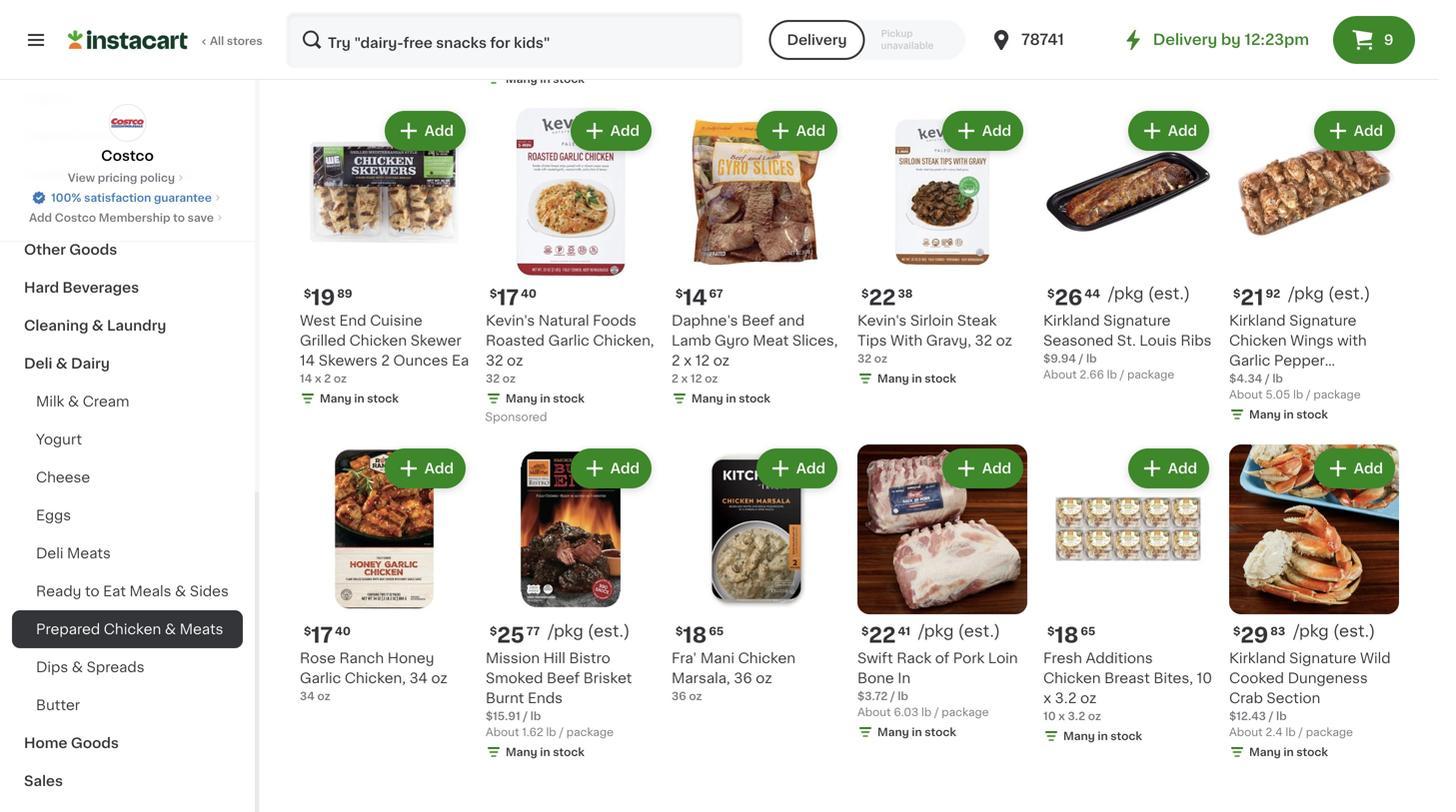 Task type: locate. For each thing, give the bounding box(es) containing it.
of
[[935, 652, 950, 666]]

36 down mani
[[734, 672, 752, 686]]

17 up rose
[[311, 625, 333, 646]]

$ left '38'
[[862, 288, 869, 299]]

17 for rose ranch honey garlic chicken, 34 oz
[[311, 625, 333, 646]]

& right milk
[[68, 395, 79, 409]]

0 horizontal spatial many in stock button
[[672, 0, 842, 75]]

17 for kevin's natural foods roasted garlic chicken, 32 oz
[[497, 287, 519, 308]]

lb up 2.4
[[1276, 711, 1287, 722]]

1 horizontal spatial many in stock button
[[1229, 0, 1399, 59]]

0 vertical spatial 10
[[1197, 672, 1212, 686]]

1 $ 18 65 from the left
[[676, 625, 724, 646]]

2 18 from the left
[[1055, 625, 1079, 646]]

None search field
[[286, 12, 743, 68]]

deli down eggs
[[36, 547, 63, 561]]

0 horizontal spatial $ 18 65
[[676, 625, 724, 646]]

/pkg right 92
[[1289, 286, 1324, 302]]

0 horizontal spatial costco
[[55, 212, 96, 223]]

beef up meat
[[742, 314, 775, 328]]

ea
[[452, 354, 469, 368]]

add for kirkland signature seasoned st. louis ribs
[[1168, 124, 1197, 138]]

1 horizontal spatial 34
[[409, 672, 428, 686]]

signature inside kirkland signature seasoned st. louis ribs $9.94 / lb about 2.66 lb / package
[[1104, 314, 1171, 328]]

92
[[1266, 288, 1281, 299]]

/pkg
[[1108, 286, 1144, 302], [1289, 286, 1324, 302], [548, 624, 584, 640], [918, 624, 954, 640], [1294, 624, 1329, 640]]

& left sides
[[175, 585, 186, 599]]

ranch
[[339, 652, 384, 666]]

goods for paper goods
[[70, 129, 118, 143]]

kirkland inside kirkland signature seasoned st. louis ribs $9.94 / lb about 2.66 lb / package
[[1043, 314, 1100, 328]]

1 vertical spatial deli
[[36, 547, 63, 561]]

1 horizontal spatial meats
[[180, 623, 223, 637]]

add button
[[387, 113, 464, 149], [572, 113, 650, 149], [758, 113, 836, 149], [944, 113, 1021, 149], [1130, 113, 1207, 149], [1316, 113, 1393, 149], [387, 451, 464, 487], [572, 451, 650, 487], [758, 451, 836, 487], [944, 451, 1021, 487], [1130, 451, 1207, 487], [1316, 451, 1393, 487]]

32
[[1043, 37, 1058, 48], [975, 334, 993, 348], [858, 353, 872, 364], [486, 354, 503, 368], [486, 373, 500, 384]]

/pkg right 44 on the right of page
[[1108, 286, 1144, 302]]

0 vertical spatial chicken,
[[593, 334, 654, 348]]

1 horizontal spatial 18
[[1055, 625, 1079, 646]]

deli
[[24, 357, 52, 371], [36, 547, 63, 561]]

about down $12.43
[[1229, 727, 1263, 738]]

$ 17 40 for kevin's natural foods roasted garlic chicken, 32 oz
[[490, 287, 537, 308]]

1 horizontal spatial to
[[173, 212, 185, 223]]

package down "pork"
[[942, 707, 989, 718]]

with
[[1337, 334, 1367, 348]]

meats up eat
[[67, 547, 111, 561]]

0 horizontal spatial /pkg (est.)
[[548, 624, 630, 640]]

in
[[912, 37, 922, 48], [1284, 41, 1294, 52], [726, 57, 736, 68], [540, 73, 550, 84], [912, 373, 922, 384], [354, 393, 364, 404], [540, 393, 550, 404], [726, 393, 736, 404], [1284, 409, 1294, 420], [912, 727, 922, 738], [1098, 731, 1108, 742], [540, 747, 550, 758], [1284, 747, 1294, 758]]

to left eat
[[85, 585, 100, 599]]

0 vertical spatial $ 17 40
[[490, 287, 537, 308]]

40 up "roasted"
[[521, 288, 537, 299]]

kirkland up seasoned
[[1043, 314, 1100, 328]]

chicken inside kirkland signature chicken wings with garlic pepper seasoning (uncooked)
[[1229, 334, 1287, 348]]

2 22 from the top
[[869, 625, 896, 646]]

0 vertical spatial 17
[[497, 287, 519, 308]]

/pkg (est.) inside $29.83 per package (estimated) element
[[1294, 624, 1376, 640]]

0 horizontal spatial 18
[[683, 625, 707, 646]]

kirkland down 21
[[1229, 314, 1286, 328]]

$ up mission
[[490, 626, 497, 637]]

& inside the dips & spreads link
[[72, 661, 83, 675]]

package down brisket
[[567, 727, 614, 738]]

rose
[[300, 652, 336, 666]]

sponsored badge image
[[486, 412, 546, 424]]

$ 18 65 up fresh
[[1047, 625, 1096, 646]]

kirkland signature seasoned st. louis ribs $9.94 / lb about 2.66 lb / package
[[1043, 314, 1212, 380]]

prepared
[[36, 623, 100, 637]]

ends
[[528, 692, 563, 706]]

/
[[520, 37, 524, 48], [1079, 353, 1084, 364], [1120, 369, 1125, 380], [1265, 373, 1270, 384], [1306, 389, 1311, 400], [890, 691, 895, 702], [934, 707, 939, 718], [523, 711, 528, 722], [1269, 711, 1274, 722], [559, 727, 564, 738], [1299, 727, 1303, 738]]

goods for other goods
[[69, 243, 117, 257]]

32 oz button
[[1043, 0, 1213, 75]]

about inside kirkland signature seasoned st. louis ribs $9.94 / lb about 2.66 lb / package
[[1043, 369, 1077, 380]]

/ right 2.66 on the top
[[1120, 369, 1125, 380]]

goods up beverages
[[69, 243, 117, 257]]

1 horizontal spatial 17
[[497, 287, 519, 308]]

deli up milk
[[24, 357, 52, 371]]

costco down 100%
[[55, 212, 96, 223]]

0 vertical spatial goods
[[70, 129, 118, 143]]

1 horizontal spatial 40
[[521, 288, 537, 299]]

eggs link
[[12, 497, 243, 535]]

add for fresh additions chicken breast bites, 10 x 3.2 oz
[[1168, 462, 1197, 476]]

0 vertical spatial 34
[[409, 672, 428, 686]]

$ inside $ 21 92 /pkg (est.)
[[1233, 288, 1241, 299]]

9 button
[[1333, 16, 1415, 64]]

77
[[527, 626, 540, 637]]

chicken for kirkland signature chicken wings with garlic pepper seasoning (uncooked)
[[1229, 334, 1287, 348]]

seasoning
[[1229, 374, 1303, 388]]

cooked
[[1229, 672, 1284, 686]]

personal
[[90, 167, 154, 181]]

1 vertical spatial 14
[[300, 354, 315, 368]]

dairy
[[71, 357, 110, 371]]

chicken right mani
[[738, 652, 796, 666]]

(est.) up louis
[[1148, 286, 1191, 302]]

$ inside $ 22 38
[[862, 288, 869, 299]]

40
[[521, 288, 537, 299], [335, 626, 351, 637]]

2 /pkg (est.) from the left
[[918, 624, 1001, 640]]

chicken
[[349, 334, 407, 348], [1229, 334, 1287, 348], [104, 623, 161, 637], [738, 652, 796, 666], [1043, 672, 1101, 686]]

add for kevin's sirloin steak tips with gravy, 32 oz
[[982, 124, 1012, 138]]

1 /pkg (est.) from the left
[[548, 624, 630, 640]]

0 horizontal spatial 10
[[1043, 711, 1056, 722]]

about down $4.34
[[1229, 389, 1263, 400]]

product group containing 25
[[486, 445, 656, 765]]

about inside $4.34 / lb about 5.05 lb / package
[[1229, 389, 1263, 400]]

(est.) up "pork"
[[958, 624, 1001, 640]]

garlic down natural
[[548, 334, 590, 348]]

signature inside kirkland signature chicken wings with garlic pepper seasoning (uncooked)
[[1289, 314, 1357, 328]]

1 horizontal spatial 65
[[1081, 626, 1096, 637]]

kevin's up tips at the right top of the page
[[858, 314, 907, 328]]

daphne's
[[672, 314, 738, 328]]

1 vertical spatial 22
[[869, 625, 896, 646]]

(est.) inside $25.77 per package (estimated) "element"
[[588, 624, 630, 640]]

1 kevin's from the left
[[486, 314, 535, 328]]

add button for rose ranch honey garlic chicken, 34 oz
[[387, 451, 464, 487]]

kirkland for kirkland signature chicken wings with garlic pepper seasoning (uncooked)
[[1229, 314, 1286, 328]]

chicken inside fra' mani chicken marsala, 36 oz 36 oz
[[738, 652, 796, 666]]

(est.) up wild
[[1333, 624, 1376, 640]]

lb right 5.05
[[1293, 389, 1304, 400]]

0 vertical spatial 12
[[695, 354, 710, 368]]

kirkland for kirkland signature seasoned st. louis ribs $9.94 / lb about 2.66 lb / package
[[1043, 314, 1100, 328]]

$ 18 65 for fresh additions chicken breast bites, 10 x 3.2 oz
[[1047, 625, 1096, 646]]

1 horizontal spatial kevin's
[[858, 314, 907, 328]]

fresh
[[1043, 652, 1082, 666]]

butter link
[[12, 687, 243, 725]]

1 vertical spatial 34
[[300, 691, 315, 702]]

dips & spreads link
[[12, 649, 243, 687]]

$ 18 65 up the fra'
[[676, 625, 724, 646]]

/pkg right 83 at the right bottom
[[1294, 624, 1329, 640]]

signature for with
[[1289, 314, 1357, 328]]

1 vertical spatial 36
[[672, 691, 686, 702]]

to down guarantee
[[173, 212, 185, 223]]

1 vertical spatial chicken,
[[345, 672, 406, 686]]

chicken, down foods
[[593, 334, 654, 348]]

signature up st.
[[1104, 314, 1171, 328]]

65 for fra' mani chicken marsala, 36 oz
[[709, 626, 724, 637]]

1 vertical spatial beef
[[547, 672, 580, 686]]

/pkg inside $22.41 per package (estimated) element
[[918, 624, 954, 640]]

stock
[[925, 37, 956, 48], [1297, 41, 1328, 52], [739, 57, 770, 68], [553, 73, 585, 84], [925, 373, 956, 384], [367, 393, 399, 404], [553, 393, 585, 404], [739, 393, 770, 404], [1297, 409, 1328, 420], [925, 727, 956, 738], [1111, 731, 1142, 742], [553, 747, 585, 758], [1297, 747, 1328, 758]]

/pkg inside $25.77 per package (estimated) "element"
[[548, 624, 584, 640]]

1 horizontal spatial $ 17 40
[[490, 287, 537, 308]]

and
[[778, 314, 805, 328]]

2 horizontal spatial garlic
[[1229, 354, 1271, 368]]

chicken, down ranch
[[345, 672, 406, 686]]

1 65 from the left
[[709, 626, 724, 637]]

(est.) inside $22.41 per package (estimated) element
[[958, 624, 1001, 640]]

17 up "roasted"
[[497, 287, 519, 308]]

delivery for delivery
[[787, 33, 847, 47]]

1 many in stock button from the left
[[672, 0, 842, 75]]

22
[[869, 287, 896, 308], [869, 625, 896, 646]]

36 down 'marsala,'
[[672, 691, 686, 702]]

0 vertical spatial costco
[[101, 149, 154, 163]]

signature up wings
[[1289, 314, 1357, 328]]

0 horizontal spatial meats
[[67, 547, 111, 561]]

/pkg (est.) for 29
[[1294, 624, 1376, 640]]

$ inside $ 19 89
[[304, 288, 311, 299]]

home goods
[[24, 737, 119, 751]]

0 vertical spatial beef
[[742, 314, 775, 328]]

34 down rose
[[300, 691, 315, 702]]

grilled
[[300, 334, 346, 348]]

65
[[709, 626, 724, 637], [1081, 626, 1096, 637]]

2 horizontal spatial /pkg (est.)
[[1294, 624, 1376, 640]]

14
[[683, 287, 707, 308], [300, 354, 315, 368], [300, 373, 312, 384]]

1 horizontal spatial chicken,
[[593, 334, 654, 348]]

1 vertical spatial $ 17 40
[[304, 625, 351, 646]]

bites,
[[1154, 672, 1193, 686]]

chicken up $4.34
[[1229, 334, 1287, 348]]

signature up "dungeness"
[[1289, 652, 1357, 666]]

2 vertical spatial garlic
[[300, 672, 341, 686]]

garlic down rose
[[300, 672, 341, 686]]

& for spreads
[[72, 661, 83, 675]]

/pkg (est.) up "dungeness"
[[1294, 624, 1376, 640]]

0 horizontal spatial 36
[[672, 691, 686, 702]]

1 horizontal spatial /pkg (est.)
[[918, 624, 1001, 640]]

/pkg (est.) inside $22.41 per package (estimated) element
[[918, 624, 1001, 640]]

mission hill bistro smoked beef brisket burnt ends $15.91 / lb about 1.62 lb / package
[[486, 652, 632, 738]]

0 horizontal spatial beef
[[547, 672, 580, 686]]

1 horizontal spatial delivery
[[1153, 32, 1218, 47]]

view pricing policy link
[[68, 170, 187, 186]]

goods right home
[[71, 737, 119, 751]]

& down meals
[[165, 623, 176, 637]]

0 horizontal spatial 17
[[311, 625, 333, 646]]

65 up mani
[[709, 626, 724, 637]]

1 vertical spatial 40
[[335, 626, 351, 637]]

kevin's inside kevin's sirloin steak tips with gravy, 32 oz 32 oz
[[858, 314, 907, 328]]

garlic inside rose ranch honey garlic chicken, 34 oz 34 oz
[[300, 672, 341, 686]]

0 vertical spatial 22
[[869, 287, 896, 308]]

product group
[[300, 107, 470, 411], [486, 107, 656, 429], [672, 107, 842, 411], [858, 107, 1027, 391], [1043, 107, 1213, 383], [1229, 107, 1399, 427], [300, 445, 470, 705], [486, 445, 656, 765], [672, 445, 842, 705], [858, 445, 1027, 745], [1043, 445, 1213, 749], [1229, 445, 1399, 765]]

21
[[1241, 287, 1264, 308]]

natural
[[539, 314, 589, 328]]

1 vertical spatial 10
[[1043, 711, 1056, 722]]

lb up 6.03
[[898, 691, 908, 702]]

about down $15.91
[[486, 727, 519, 738]]

/pkg up of
[[918, 624, 954, 640]]

kirkland inside kirkland signature chicken wings with garlic pepper seasoning (uncooked)
[[1229, 314, 1286, 328]]

100% satisfaction guarantee button
[[31, 186, 224, 206]]

$11.18 / lb
[[486, 37, 538, 48]]

1 vertical spatial goods
[[69, 243, 117, 257]]

18 up fresh
[[1055, 625, 1079, 646]]

beef down hill
[[547, 672, 580, 686]]

0 vertical spatial deli
[[24, 357, 52, 371]]

/ down seasoned
[[1079, 353, 1084, 364]]

0 vertical spatial 40
[[521, 288, 537, 299]]

65 up fresh
[[1081, 626, 1096, 637]]

/pkg up hill
[[548, 624, 584, 640]]

deli meats link
[[12, 535, 243, 573]]

& inside deli & dairy link
[[56, 357, 68, 371]]

add for kirkland signature chicken wings with garlic pepper seasoning (uncooked)
[[1354, 124, 1383, 138]]

$ up fresh
[[1047, 626, 1055, 637]]

package inside kirkland signature seasoned st. louis ribs $9.94 / lb about 2.66 lb / package
[[1127, 369, 1175, 380]]

0 horizontal spatial delivery
[[787, 33, 847, 47]]

$ up rose
[[304, 626, 311, 637]]

$ up west on the left top of the page
[[304, 288, 311, 299]]

ready to eat meals & sides link
[[12, 573, 243, 611]]

dips & spreads
[[36, 661, 145, 675]]

add button for mission hill bistro smoked beef brisket burnt ends
[[572, 451, 650, 487]]

2 65 from the left
[[1081, 626, 1096, 637]]

3 /pkg (est.) from the left
[[1294, 624, 1376, 640]]

goods inside "link"
[[70, 129, 118, 143]]

meats down sides
[[180, 623, 223, 637]]

65 for fresh additions chicken breast bites, 10 x 3.2 oz
[[1081, 626, 1096, 637]]

&
[[75, 167, 87, 181], [92, 319, 104, 333], [56, 357, 68, 371], [68, 395, 79, 409], [175, 585, 186, 599], [165, 623, 176, 637], [72, 661, 83, 675]]

(est.) up with
[[1328, 286, 1371, 302]]

$ up swift on the bottom right of the page
[[862, 626, 869, 637]]

1 horizontal spatial $ 18 65
[[1047, 625, 1096, 646]]

0 vertical spatial 14
[[683, 287, 707, 308]]

0 vertical spatial garlic
[[548, 334, 590, 348]]

& down beverages
[[92, 319, 104, 333]]

beef inside daphne's beef and lamb gyro meat slices, 2 x 12 oz 2 x 12 oz
[[742, 314, 775, 328]]

/pkg (est.) inside $25.77 per package (estimated) "element"
[[548, 624, 630, 640]]

chicken down cuisine
[[349, 334, 407, 348]]

service type group
[[769, 20, 966, 60]]

garlic up $4.34
[[1229, 354, 1271, 368]]

& inside health & personal care link
[[75, 167, 87, 181]]

paper goods link
[[12, 117, 243, 155]]

chicken inside fresh additions chicken breast bites, 10 x 3.2 oz 10 x 3.2 oz
[[1043, 672, 1101, 686]]

add button for fresh additions chicken breast bites, 10 x 3.2 oz
[[1130, 451, 1207, 487]]

1 vertical spatial garlic
[[1229, 354, 1271, 368]]

40 up ranch
[[335, 626, 351, 637]]

0 horizontal spatial 65
[[709, 626, 724, 637]]

signature inside kirkland signature wild cooked dungeness crab section $12.43 / lb about 2.4 lb / package
[[1289, 652, 1357, 666]]

22 for $ 22 38
[[869, 287, 896, 308]]

10 down fresh
[[1043, 711, 1056, 722]]

about
[[1043, 369, 1077, 380], [1229, 389, 1263, 400], [858, 707, 891, 718], [486, 727, 519, 738], [1229, 727, 1263, 738]]

$ left 83 at the right bottom
[[1233, 626, 1241, 637]]

wine link
[[12, 193, 243, 231]]

0 horizontal spatial $ 17 40
[[304, 625, 351, 646]]

(est.)
[[1148, 286, 1191, 302], [1328, 286, 1371, 302], [588, 624, 630, 640], [958, 624, 1001, 640], [1333, 624, 1376, 640]]

product group containing 14
[[672, 107, 842, 411]]

/ up 2.4
[[1269, 711, 1274, 722]]

health & personal care link
[[12, 155, 243, 193]]

/pkg (est.) up "pork"
[[918, 624, 1001, 640]]

add for swift rack of pork loin bone in
[[982, 462, 1012, 476]]

delivery for delivery by 12:23pm
[[1153, 32, 1218, 47]]

other goods link
[[12, 231, 243, 269]]

$ 18 65
[[676, 625, 724, 646], [1047, 625, 1096, 646]]

chicken inside west end cuisine grilled chicken skewer 14 skewers 2 ounces ea 14 x 2 oz
[[349, 334, 407, 348]]

add for rose ranch honey garlic chicken, 34 oz
[[425, 462, 454, 476]]

liquor link
[[12, 79, 243, 117]]

Search field
[[288, 14, 741, 66]]

$ left 44 on the right of page
[[1047, 288, 1055, 299]]

add button for kirkland signature chicken wings with garlic pepper seasoning (uncooked)
[[1316, 113, 1393, 149]]

6.03
[[894, 707, 919, 718]]

2 vertical spatial 14
[[300, 373, 312, 384]]

(est.) for 29
[[1333, 624, 1376, 640]]

22 left 41
[[869, 625, 896, 646]]

0 horizontal spatial garlic
[[300, 672, 341, 686]]

1 vertical spatial 17
[[311, 625, 333, 646]]

$ inside $ 25 77
[[490, 626, 497, 637]]

17
[[497, 287, 519, 308], [311, 625, 333, 646]]

package inside swift rack of pork loin bone in $3.72 / lb about 6.03 lb / package
[[942, 707, 989, 718]]

about inside mission hill bistro smoked beef brisket burnt ends $15.91 / lb about 1.62 lb / package
[[486, 727, 519, 738]]

$ inside the $ 14 67
[[676, 288, 683, 299]]

1 horizontal spatial garlic
[[548, 334, 590, 348]]

package down louis
[[1127, 369, 1175, 380]]

add for mission hill bistro smoked beef brisket burnt ends
[[610, 462, 640, 476]]

2 kevin's from the left
[[858, 314, 907, 328]]

costco up "personal"
[[101, 149, 154, 163]]

& inside cleaning & laundry link
[[92, 319, 104, 333]]

1 horizontal spatial beef
[[742, 314, 775, 328]]

2 $ 18 65 from the left
[[1047, 625, 1096, 646]]

& left dairy
[[56, 357, 68, 371]]

cleaning & laundry link
[[12, 307, 243, 345]]

12
[[695, 354, 710, 368], [691, 373, 702, 384]]

19
[[311, 287, 335, 308]]

cleaning & laundry
[[24, 319, 166, 333]]

& inside ready to eat meals & sides link
[[175, 585, 186, 599]]

3.2
[[1055, 692, 1077, 706], [1068, 711, 1086, 722]]

2.66
[[1080, 369, 1104, 380]]

1 22 from the top
[[869, 287, 896, 308]]

view pricing policy
[[68, 172, 175, 183]]

1 vertical spatial costco
[[55, 212, 96, 223]]

(est.) for 22
[[958, 624, 1001, 640]]

0 horizontal spatial kevin's
[[486, 314, 535, 328]]

(est.) inside $ 21 92 /pkg (est.)
[[1328, 286, 1371, 302]]

many in stock button
[[672, 0, 842, 75], [1229, 0, 1399, 59]]

1 18 from the left
[[683, 625, 707, 646]]

18 for fresh additions chicken breast bites, 10 x 3.2 oz
[[1055, 625, 1079, 646]]

chicken, inside rose ranch honey garlic chicken, 34 oz 34 oz
[[345, 672, 406, 686]]

instacart logo image
[[68, 28, 188, 52]]

$ inside the $ 26 44 /pkg (est.)
[[1047, 288, 1055, 299]]

kirkland inside kirkland signature wild cooked dungeness crab section $12.43 / lb about 2.4 lb / package
[[1229, 652, 1286, 666]]

0 horizontal spatial chicken,
[[345, 672, 406, 686]]

0 horizontal spatial to
[[85, 585, 100, 599]]

/pkg (est.) up the bistro
[[548, 624, 630, 640]]

goods up health & personal care
[[70, 129, 118, 143]]

package down section
[[1306, 727, 1353, 738]]

2 vertical spatial goods
[[71, 737, 119, 751]]

yogurt link
[[12, 421, 243, 459]]

2
[[381, 354, 390, 368], [672, 354, 680, 368], [324, 373, 331, 384], [672, 373, 679, 384]]

paper
[[24, 129, 66, 143]]

add button for swift rack of pork loin bone in
[[944, 451, 1021, 487]]

delivery inside button
[[787, 33, 847, 47]]

kevin's inside the kevin's natural foods roasted garlic chicken, 32 oz 32 oz
[[486, 314, 535, 328]]

lb right 6.03
[[922, 707, 932, 718]]

kevin's up "roasted"
[[486, 314, 535, 328]]

deli for deli & dairy
[[24, 357, 52, 371]]

pepper
[[1274, 354, 1325, 368]]

/pkg (est.) for 22
[[918, 624, 1001, 640]]

additions
[[1086, 652, 1153, 666]]

& up 100%
[[75, 167, 87, 181]]

rose ranch honey garlic chicken, 34 oz 34 oz
[[300, 652, 448, 702]]

& inside 'milk & cream' link
[[68, 395, 79, 409]]

about down $3.72
[[858, 707, 891, 718]]

chicken down fresh
[[1043, 672, 1101, 686]]

0 horizontal spatial 40
[[335, 626, 351, 637]]

22 left '38'
[[869, 287, 896, 308]]

32 inside button
[[1043, 37, 1058, 48]]

garlic inside the kevin's natural foods roasted garlic chicken, 32 oz 32 oz
[[548, 334, 590, 348]]

1 horizontal spatial 36
[[734, 672, 752, 686]]

/pkg inside $29.83 per package (estimated) element
[[1294, 624, 1329, 640]]

(est.) inside $29.83 per package (estimated) element
[[1333, 624, 1376, 640]]

kirkland
[[1043, 314, 1100, 328], [1229, 314, 1286, 328], [1229, 652, 1286, 666]]



Task type: vqa. For each thing, say whether or not it's contained in the screenshot.


Task type: describe. For each thing, give the bounding box(es) containing it.
lb right $11.18
[[527, 37, 538, 48]]

beef inside mission hill bistro smoked beef brisket burnt ends $15.91 / lb about 1.62 lb / package
[[547, 672, 580, 686]]

bistro
[[569, 652, 610, 666]]

add for daphne's beef and lamb gyro meat slices, 2 x 12 oz
[[796, 124, 826, 138]]

breast
[[1105, 672, 1150, 686]]

crab
[[1229, 692, 1263, 706]]

22 for $ 22 41
[[869, 625, 896, 646]]

delivery by 12:23pm
[[1153, 32, 1309, 47]]

add for kirkland signature wild cooked dungeness crab section
[[1354, 462, 1383, 476]]

package inside kirkland signature wild cooked dungeness crab section $12.43 / lb about 2.4 lb / package
[[1306, 727, 1353, 738]]

$ 19 89
[[304, 287, 352, 308]]

29
[[1241, 625, 1269, 646]]

& for laundry
[[92, 319, 104, 333]]

yogurt
[[36, 433, 82, 447]]

& for personal
[[75, 167, 87, 181]]

$4.34 / lb about 5.05 lb / package
[[1229, 373, 1361, 400]]

$ up "roasted"
[[490, 288, 497, 299]]

loin
[[988, 652, 1018, 666]]

1 horizontal spatial 10
[[1197, 672, 1212, 686]]

product group containing 21
[[1229, 107, 1399, 427]]

kevin's for 22
[[858, 314, 907, 328]]

/pkg inside the $ 26 44 /pkg (est.)
[[1108, 286, 1144, 302]]

add button for fra' mani chicken marsala, 36 oz
[[758, 451, 836, 487]]

product group containing 26
[[1043, 107, 1213, 383]]

pricing
[[98, 172, 137, 183]]

0 vertical spatial meats
[[67, 547, 111, 561]]

1 vertical spatial 12
[[691, 373, 702, 384]]

smoked
[[486, 672, 543, 686]]

stores
[[227, 35, 263, 46]]

eggs
[[36, 509, 71, 523]]

oz inside button
[[1060, 37, 1073, 48]]

home goods link
[[12, 725, 243, 763]]

lb up 1.62 at the bottom
[[531, 711, 541, 722]]

gyro
[[715, 334, 749, 348]]

/pkg (est.) for 25
[[548, 624, 630, 640]]

/pkg inside $ 21 92 /pkg (est.)
[[1289, 286, 1324, 302]]

$ inside $ 22 41
[[862, 626, 869, 637]]

$ 17 40 for rose ranch honey garlic chicken, 34 oz
[[304, 625, 351, 646]]

chicken, inside the kevin's natural foods roasted garlic chicken, 32 oz 32 oz
[[593, 334, 654, 348]]

lamb
[[672, 334, 711, 348]]

slices,
[[792, 334, 838, 348]]

delivery by 12:23pm link
[[1121, 28, 1309, 52]]

goods for home goods
[[71, 737, 119, 751]]

78741
[[1022, 32, 1064, 47]]

prepared chicken & meats link
[[12, 611, 243, 649]]

$29.83 per package (estimated) element
[[1229, 623, 1399, 649]]

fra' mani chicken marsala, 36 oz 36 oz
[[672, 652, 796, 702]]

chicken for fra' mani chicken marsala, 36 oz 36 oz
[[738, 652, 796, 666]]

0 vertical spatial to
[[173, 212, 185, 223]]

1 vertical spatial meats
[[180, 623, 223, 637]]

about inside swift rack of pork loin bone in $3.72 / lb about 6.03 lb / package
[[858, 707, 891, 718]]

west
[[300, 314, 336, 328]]

$22.41 per package (estimated) element
[[858, 623, 1027, 649]]

cheese link
[[12, 459, 243, 497]]

/pkg for 25
[[548, 624, 584, 640]]

save
[[188, 212, 214, 223]]

satisfaction
[[84, 192, 151, 203]]

18 for fra' mani chicken marsala, 36 oz
[[683, 625, 707, 646]]

& for cream
[[68, 395, 79, 409]]

kevin's natural foods roasted garlic chicken, 32 oz 32 oz
[[486, 314, 654, 384]]

product group containing 29
[[1229, 445, 1399, 765]]

paper goods
[[24, 129, 118, 143]]

$26.44 per package (estimated) element
[[1043, 285, 1213, 311]]

x inside west end cuisine grilled chicken skewer 14 skewers 2 ounces ea 14 x 2 oz
[[315, 373, 321, 384]]

/ right 6.03
[[934, 707, 939, 718]]

deli meats
[[36, 547, 111, 561]]

1 horizontal spatial costco
[[101, 149, 154, 163]]

kevin's for 17
[[486, 314, 535, 328]]

0 vertical spatial 3.2
[[1055, 692, 1077, 706]]

add for fra' mani chicken marsala, 36 oz
[[796, 462, 826, 476]]

ready to eat meals & sides
[[36, 585, 229, 599]]

0 horizontal spatial 34
[[300, 691, 315, 702]]

hard
[[24, 281, 59, 295]]

$ 22 41
[[862, 625, 910, 646]]

89
[[337, 288, 352, 299]]

$ inside '$ 29 83'
[[1233, 626, 1241, 637]]

by
[[1221, 32, 1241, 47]]

add button for kevin's sirloin steak tips with gravy, 32 oz
[[944, 113, 1021, 149]]

40 for rose ranch honey garlic chicken, 34 oz
[[335, 626, 351, 637]]

sales link
[[12, 763, 243, 801]]

add for west end cuisine grilled chicken skewer 14 skewers 2 ounces ea
[[425, 124, 454, 138]]

marsala,
[[672, 672, 730, 686]]

garlic inside kirkland signature chicken wings with garlic pepper seasoning (uncooked)
[[1229, 354, 1271, 368]]

& inside prepared chicken & meats link
[[165, 623, 176, 637]]

meals
[[129, 585, 171, 599]]

chicken for fresh additions chicken breast bites, 10 x 3.2 oz 10 x 3.2 oz
[[1043, 672, 1101, 686]]

add costco membership to save
[[29, 212, 214, 223]]

meat
[[753, 334, 789, 348]]

cheese
[[36, 471, 90, 485]]

add button for west end cuisine grilled chicken skewer 14 skewers 2 ounces ea
[[387, 113, 464, 149]]

$ 29 83
[[1233, 625, 1286, 646]]

end
[[339, 314, 366, 328]]

laundry
[[107, 319, 166, 333]]

lb up 5.05
[[1273, 373, 1283, 384]]

health & personal care
[[24, 167, 192, 181]]

lb right 2.66 on the top
[[1107, 369, 1117, 380]]

costco link
[[101, 104, 154, 166]]

gravy,
[[926, 334, 971, 348]]

$4.34
[[1229, 373, 1263, 384]]

100%
[[51, 192, 81, 203]]

$21.92 per package (estimated) element
[[1229, 285, 1399, 311]]

signature for dungeness
[[1289, 652, 1357, 666]]

$ up the fra'
[[676, 626, 683, 637]]

guarantee
[[154, 192, 212, 203]]

kirkland for kirkland signature wild cooked dungeness crab section $12.43 / lb about 2.4 lb / package
[[1229, 652, 1286, 666]]

1 vertical spatial to
[[85, 585, 100, 599]]

67
[[709, 288, 723, 299]]

41
[[898, 626, 910, 637]]

(est.) for 25
[[588, 624, 630, 640]]

lb right 2.4
[[1286, 727, 1296, 738]]

38
[[898, 288, 913, 299]]

$ 25 77
[[490, 625, 540, 646]]

all
[[210, 35, 224, 46]]

hill
[[543, 652, 566, 666]]

louis
[[1140, 334, 1177, 348]]

spreads
[[87, 661, 145, 675]]

seasoned
[[1043, 334, 1114, 348]]

deli for deli meats
[[36, 547, 63, 561]]

delivery button
[[769, 20, 865, 60]]

lb up 2.66 on the top
[[1086, 353, 1097, 364]]

brisket
[[583, 672, 632, 686]]

package inside $4.34 / lb about 5.05 lb / package
[[1314, 389, 1361, 400]]

add button for kirkland signature wild cooked dungeness crab section
[[1316, 451, 1393, 487]]

$ 18 65 for fra' mani chicken marsala, 36 oz
[[676, 625, 724, 646]]

0 vertical spatial 36
[[734, 672, 752, 686]]

/ right 2.4
[[1299, 727, 1303, 738]]

/ up 5.05
[[1265, 373, 1270, 384]]

tips
[[858, 334, 887, 348]]

mani
[[700, 652, 735, 666]]

/ right $11.18
[[520, 37, 524, 48]]

1 vertical spatial 3.2
[[1068, 711, 1086, 722]]

wild
[[1360, 652, 1391, 666]]

(est.) inside the $ 26 44 /pkg (est.)
[[1148, 286, 1191, 302]]

83
[[1271, 626, 1286, 637]]

signature for louis
[[1104, 314, 1171, 328]]

$25.77 per package (estimated) element
[[486, 623, 656, 649]]

add button for kirkland signature seasoned st. louis ribs
[[1130, 113, 1207, 149]]

add costco membership to save link
[[29, 210, 226, 226]]

oz inside west end cuisine grilled chicken skewer 14 skewers 2 ounces ea 14 x 2 oz
[[334, 373, 347, 384]]

/pkg for 29
[[1294, 624, 1329, 640]]

add button for daphne's beef and lamb gyro meat slices, 2 x 12 oz
[[758, 113, 836, 149]]

swift rack of pork loin bone in $3.72 / lb about 6.03 lb / package
[[858, 652, 1018, 718]]

$3.72
[[858, 691, 888, 702]]

product group containing 19
[[300, 107, 470, 411]]

$ 14 67
[[676, 287, 723, 308]]

32 oz
[[1043, 37, 1073, 48]]

2 many in stock button from the left
[[1229, 0, 1399, 59]]

chicken down ready to eat meals & sides
[[104, 623, 161, 637]]

/ right 1.62 at the bottom
[[559, 727, 564, 738]]

5.05
[[1266, 389, 1291, 400]]

deli & dairy link
[[12, 345, 243, 383]]

beverages
[[62, 281, 139, 295]]

other
[[24, 243, 66, 257]]

$ 22 38
[[862, 287, 913, 308]]

2.4
[[1266, 727, 1283, 738]]

costco logo image
[[108, 104, 146, 142]]

/pkg for 22
[[918, 624, 954, 640]]

about inside kirkland signature wild cooked dungeness crab section $12.43 / lb about 2.4 lb / package
[[1229, 727, 1263, 738]]

40 for kevin's natural foods roasted garlic chicken, 32 oz
[[521, 288, 537, 299]]

skewers
[[319, 354, 378, 368]]

with
[[891, 334, 923, 348]]

wine
[[24, 205, 60, 219]]

lb right 1.62 at the bottom
[[546, 727, 556, 738]]

/ up 1.62 at the bottom
[[523, 711, 528, 722]]

$11.18
[[486, 37, 517, 48]]

/ right 5.05
[[1306, 389, 1311, 400]]

package inside mission hill bistro smoked beef brisket burnt ends $15.91 / lb about 1.62 lb / package
[[567, 727, 614, 738]]

wings
[[1290, 334, 1334, 348]]

all stores
[[210, 35, 263, 46]]

eat
[[103, 585, 126, 599]]

& for dairy
[[56, 357, 68, 371]]

/ right $3.72
[[890, 691, 895, 702]]

skewer
[[411, 334, 462, 348]]

st.
[[1117, 334, 1136, 348]]



